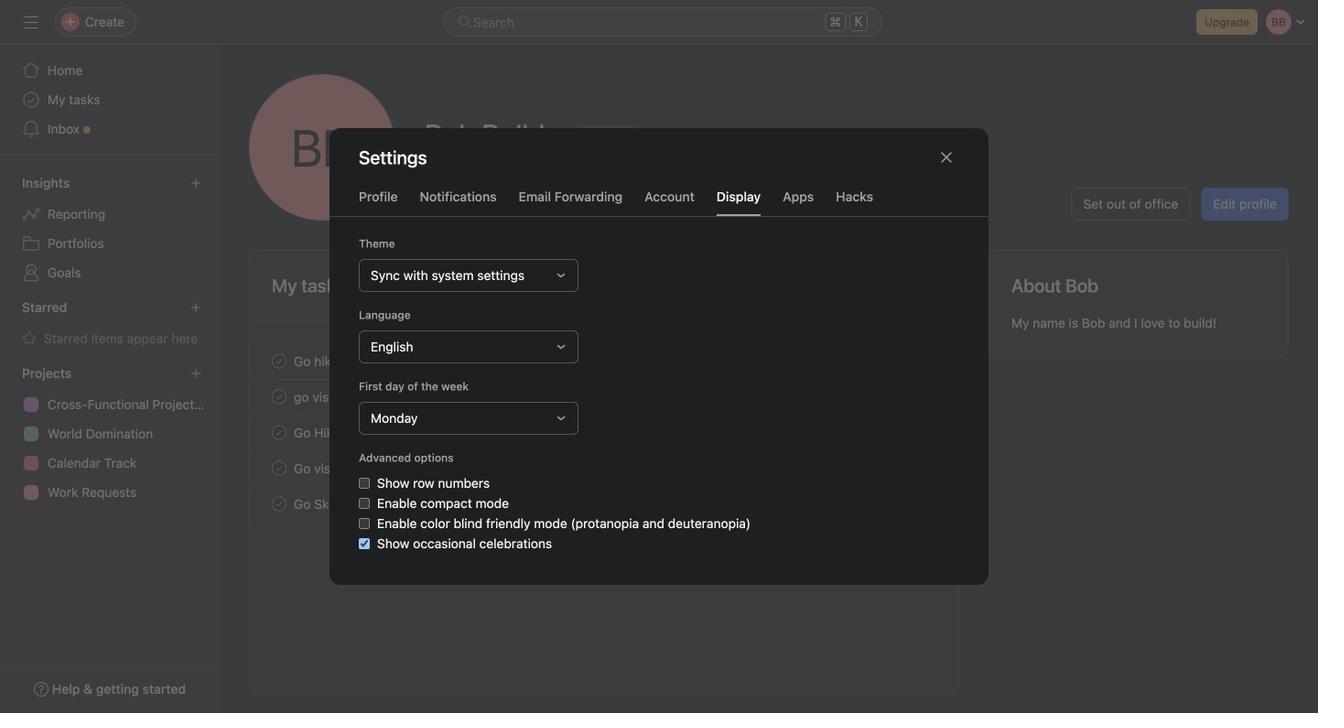 Task type: vqa. For each thing, say whether or not it's contained in the screenshot.
SETTINGS tab list at top
yes



Task type: describe. For each thing, give the bounding box(es) containing it.
2 mark complete checkbox from the top
[[268, 457, 290, 479]]

settings tab list
[[330, 187, 989, 217]]

global element
[[0, 45, 220, 155]]

starred element
[[0, 291, 220, 357]]

1 mark complete checkbox from the top
[[268, 350, 290, 372]]

close this dialog image
[[940, 150, 954, 165]]

mark complete image for 2nd mark complete option from the bottom
[[268, 422, 290, 444]]

2 mark complete checkbox from the top
[[268, 422, 290, 444]]

mark complete image for 1st mark complete option
[[268, 350, 290, 372]]



Task type: locate. For each thing, give the bounding box(es) containing it.
3 mark complete checkbox from the top
[[268, 493, 290, 515]]

dialog
[[330, 128, 989, 585]]

1 vertical spatial mark complete image
[[268, 386, 290, 408]]

Mark complete checkbox
[[268, 350, 290, 372], [268, 422, 290, 444], [268, 493, 290, 515]]

hide sidebar image
[[24, 15, 38, 29]]

0 vertical spatial mark complete checkbox
[[268, 386, 290, 408]]

2 vertical spatial mark complete image
[[268, 457, 290, 479]]

Mark complete checkbox
[[268, 386, 290, 408], [268, 457, 290, 479]]

3 mark complete image from the top
[[268, 457, 290, 479]]

mark complete image for second mark complete checkbox from the bottom of the page
[[268, 386, 290, 408]]

2 mark complete image from the top
[[268, 493, 290, 515]]

mark complete image
[[268, 350, 290, 372], [268, 386, 290, 408], [268, 457, 290, 479]]

0 vertical spatial mark complete image
[[268, 422, 290, 444]]

insights element
[[0, 167, 220, 291]]

2 vertical spatial mark complete checkbox
[[268, 493, 290, 515]]

1 vertical spatial mark complete image
[[268, 493, 290, 515]]

None checkbox
[[359, 478, 370, 489], [359, 498, 370, 509], [359, 518, 370, 529], [359, 478, 370, 489], [359, 498, 370, 509], [359, 518, 370, 529]]

mark complete image for 3rd mark complete option from the top
[[268, 493, 290, 515]]

0 vertical spatial mark complete checkbox
[[268, 350, 290, 372]]

1 vertical spatial mark complete checkbox
[[268, 422, 290, 444]]

1 mark complete image from the top
[[268, 350, 290, 372]]

mark complete image
[[268, 422, 290, 444], [268, 493, 290, 515]]

mark complete image for 1st mark complete checkbox from the bottom of the page
[[268, 457, 290, 479]]

1 vertical spatial mark complete checkbox
[[268, 457, 290, 479]]

None checkbox
[[359, 538, 370, 549]]

1 mark complete checkbox from the top
[[268, 386, 290, 408]]

projects element
[[0, 357, 220, 511]]

1 mark complete image from the top
[[268, 422, 290, 444]]

0 vertical spatial mark complete image
[[268, 350, 290, 372]]

2 mark complete image from the top
[[268, 386, 290, 408]]



